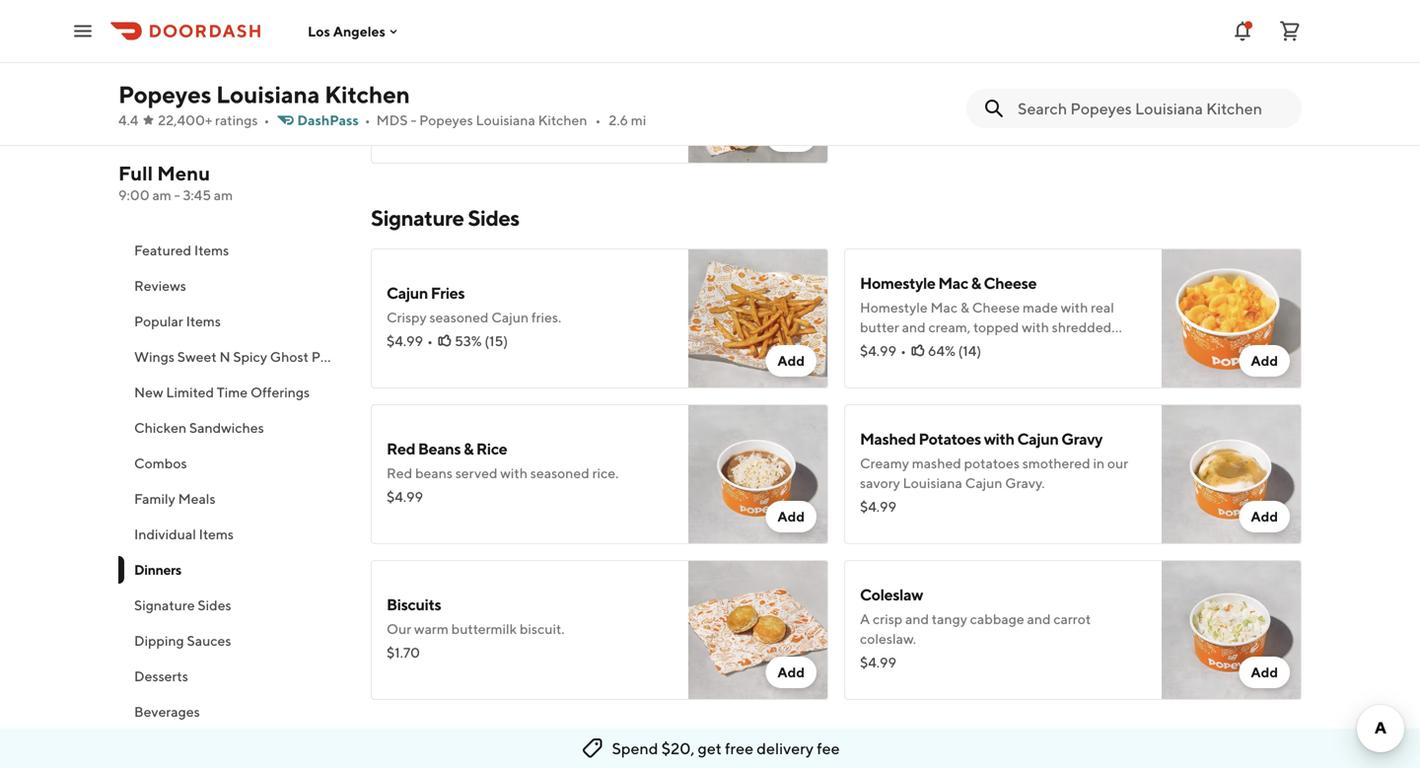 Task type: locate. For each thing, give the bounding box(es) containing it.
items for featured items
[[194, 242, 229, 258]]

louisiana up "ratings"
[[216, 80, 320, 109]]

2 vertical spatial louisiana
[[903, 475, 963, 491]]

in
[[1094, 455, 1105, 472]]

& up cream,
[[961, 299, 970, 316]]

signature sides
[[371, 205, 520, 231], [134, 597, 231, 614]]

0 vertical spatial red
[[387, 440, 415, 458]]

0 vertical spatial cheese
[[984, 274, 1037, 293]]

0 horizontal spatial $4.99 •
[[387, 333, 433, 349]]

1 vertical spatial kitchen
[[538, 112, 587, 128]]

and
[[902, 319, 926, 335], [908, 339, 931, 355], [906, 611, 929, 627], [1027, 611, 1051, 627]]

savory
[[860, 475, 900, 491]]

$20,
[[662, 739, 695, 758]]

1 horizontal spatial louisiana
[[476, 112, 536, 128]]

popeyes right mds
[[419, 112, 473, 128]]

cajun up (15)
[[492, 309, 529, 326]]

0 vertical spatial seasoned
[[430, 309, 489, 326]]

signature
[[371, 205, 464, 231], [134, 597, 195, 614]]

wings sweet n spicy ghost pepper
[[134, 349, 357, 365]]

add button
[[766, 120, 817, 152], [766, 345, 817, 377], [1240, 345, 1290, 377], [766, 501, 817, 533], [1240, 501, 1290, 533], [766, 657, 817, 689], [1240, 657, 1290, 689]]

64%
[[928, 343, 956, 359]]

a
[[860, 611, 870, 627]]

with down the rice in the left of the page
[[500, 465, 528, 481]]

1 horizontal spatial signature sides
[[371, 205, 520, 231]]

cheese up topped
[[972, 299, 1020, 316]]

1 vertical spatial red
[[387, 465, 413, 481]]

baked
[[934, 339, 973, 355]]

0 vertical spatial sides
[[468, 205, 520, 231]]

0 horizontal spatial sides
[[198, 597, 231, 614]]

0 vertical spatial signature sides
[[371, 205, 520, 231]]

crisp
[[873, 611, 903, 627]]

sides up sauces
[[198, 597, 231, 614]]

mashed potatoes with cajun gravy image
[[1162, 404, 1302, 545]]

sauces
[[187, 633, 231, 649]]

reviews button
[[118, 268, 347, 304]]

add
[[778, 128, 805, 144], [778, 353, 805, 369], [1251, 353, 1279, 369], [778, 509, 805, 525], [1251, 509, 1279, 525], [778, 664, 805, 681], [1251, 664, 1279, 681]]

seasoned up 53%
[[430, 309, 489, 326]]

0 vertical spatial kitchen
[[325, 80, 410, 109]]

items up reviews button
[[194, 242, 229, 258]]

angeles
[[333, 23, 386, 39]]

1 horizontal spatial sides
[[468, 205, 520, 231]]

kitchen
[[325, 80, 410, 109], [538, 112, 587, 128]]

& inside red beans & rice red beans served with seasoned rice. $4.99
[[464, 440, 474, 458]]

beverages button
[[118, 695, 347, 730]]

gravy.
[[1006, 475, 1045, 491]]

cajun fries image
[[689, 249, 829, 389]]

• left 64%
[[901, 343, 907, 359]]

popular
[[134, 313, 183, 330]]

- right mds
[[411, 112, 417, 128]]

2 horizontal spatial &
[[971, 274, 981, 293]]

1 vertical spatial popeyes
[[419, 112, 473, 128]]

0 horizontal spatial signature
[[134, 597, 195, 614]]

sides up the cajun fries crispy seasoned cajun fries.
[[468, 205, 520, 231]]

gravy
[[1062, 430, 1103, 448]]

add for cheese
[[1251, 353, 1279, 369]]

n
[[219, 349, 230, 365]]

1 vertical spatial items
[[186, 313, 221, 330]]

items for individual items
[[199, 526, 234, 543]]

& up topped
[[971, 274, 981, 293]]

2 vertical spatial &
[[464, 440, 474, 458]]

•
[[264, 112, 270, 128], [365, 112, 371, 128], [595, 112, 601, 128], [427, 333, 433, 349], [901, 343, 907, 359]]

$4.99
[[387, 333, 423, 349], [860, 343, 897, 359], [387, 489, 423, 505], [860, 499, 897, 515], [860, 655, 897, 671]]

1 vertical spatial sides
[[198, 597, 231, 614]]

biscuits image
[[689, 560, 829, 700]]

add for buttermilk
[[778, 664, 805, 681]]

$4.99 down savory
[[860, 499, 897, 515]]

items up sweet
[[186, 313, 221, 330]]

beverages
[[134, 704, 200, 720]]

$4.99 • down crispy
[[387, 333, 433, 349]]

0 horizontal spatial am
[[152, 187, 171, 203]]

featured items button
[[118, 233, 347, 268]]

kitchen left 2.6
[[538, 112, 587, 128]]

1 horizontal spatial signature
[[371, 205, 464, 231]]

wings
[[134, 349, 175, 365]]

louisiana down "mashed"
[[903, 475, 963, 491]]

add for and
[[1251, 664, 1279, 681]]

1 horizontal spatial popeyes
[[419, 112, 473, 128]]

tangy
[[932, 611, 968, 627]]

2 red from the top
[[387, 465, 413, 481]]

shredded
[[1052, 319, 1112, 335]]

1 horizontal spatial $4.99 •
[[860, 343, 907, 359]]

items inside button
[[186, 313, 221, 330]]

8pc
[[387, 49, 414, 68]]

0 vertical spatial -
[[411, 112, 417, 128]]

signature sides up fries
[[371, 205, 520, 231]]

biscuits
[[387, 595, 441, 614]]

0 items, open order cart image
[[1279, 19, 1302, 43]]

2 vertical spatial items
[[199, 526, 234, 543]]

cheese up made
[[984, 274, 1037, 293]]

am right 9:00
[[152, 187, 171, 203]]

creamy
[[860, 455, 910, 472]]

brown.
[[1054, 339, 1097, 355]]

with inside red beans & rice red beans served with seasoned rice. $4.99
[[500, 465, 528, 481]]

$4.99 • for homestyle
[[860, 343, 907, 359]]

(14)
[[959, 343, 982, 359]]

cajun
[[387, 284, 428, 302], [492, 309, 529, 326], [1018, 430, 1059, 448], [966, 475, 1003, 491]]

free
[[725, 739, 754, 758]]

signature up dipping
[[134, 597, 195, 614]]

with down made
[[1022, 319, 1050, 335]]

0 horizontal spatial signature sides
[[134, 597, 231, 614]]

seasoned left the rice.
[[531, 465, 590, 481]]

coleslaw a crisp and tangy cabbage and carrot coleslaw. $4.99
[[860, 586, 1091, 671]]

$10.99
[[387, 118, 430, 134]]

am right 3:45
[[214, 187, 233, 203]]

add for cajun
[[1251, 509, 1279, 525]]

and right butter
[[902, 319, 926, 335]]

mac
[[939, 274, 969, 293], [931, 299, 958, 316]]

items down family meals 'button'
[[199, 526, 234, 543]]

spend
[[612, 739, 659, 758]]

$1.70
[[387, 645, 420, 661]]

- inside full menu 9:00 am - 3:45 am
[[174, 187, 180, 203]]

red left beans
[[387, 465, 413, 481]]

reviews
[[134, 278, 186, 294]]

family meals
[[134, 491, 216, 507]]

1 horizontal spatial am
[[214, 187, 233, 203]]

seasoned inside red beans & rice red beans served with seasoned rice. $4.99
[[531, 465, 590, 481]]

$4.99 inside red beans & rice red beans served with seasoned rice. $4.99
[[387, 489, 423, 505]]

2 homestyle from the top
[[860, 299, 928, 316]]

warm
[[414, 621, 449, 637]]

fries
[[431, 284, 465, 302]]

am
[[152, 187, 171, 203], [214, 187, 233, 203]]

Item Search search field
[[1018, 98, 1286, 119]]

$4.99 down beans
[[387, 489, 423, 505]]

real
[[1091, 299, 1115, 316]]

popular items
[[134, 313, 221, 330]]

dipping sauces button
[[118, 624, 347, 659]]

0 vertical spatial homestyle
[[860, 274, 936, 293]]

signature inside button
[[134, 597, 195, 614]]

1 vertical spatial homestyle
[[860, 299, 928, 316]]

mashed potatoes with cajun gravy creamy mashed potatoes smothered in our savory louisiana cajun gravy. $4.99
[[860, 430, 1129, 515]]

mashed
[[912, 455, 962, 472]]

0 horizontal spatial &
[[464, 440, 474, 458]]

- left 3:45
[[174, 187, 180, 203]]

0 horizontal spatial seasoned
[[430, 309, 489, 326]]

add button for buttermilk
[[766, 657, 817, 689]]

nuggets
[[417, 49, 477, 68]]

individual items
[[134, 526, 234, 543]]

1 vertical spatial signature
[[134, 597, 195, 614]]

1 vertical spatial &
[[961, 299, 970, 316]]

popeyes up 22,400+
[[118, 80, 211, 109]]

signature sides up dipping sauces
[[134, 597, 231, 614]]

dipping
[[134, 633, 184, 649]]

$4.99 down crispy
[[387, 333, 423, 349]]

8pc nuggets dinner image
[[689, 24, 829, 164]]

desserts button
[[118, 659, 347, 695]]

1 vertical spatial signature sides
[[134, 597, 231, 614]]

add button for cheese
[[1240, 345, 1290, 377]]

individual
[[134, 526, 196, 543]]

1 horizontal spatial kitchen
[[538, 112, 587, 128]]

red beans & rice image
[[689, 404, 829, 545]]

louisiana down dinner
[[476, 112, 536, 128]]

& left the rice in the left of the page
[[464, 440, 474, 458]]

red left the beans
[[387, 440, 415, 458]]

1 horizontal spatial seasoned
[[531, 465, 590, 481]]

homestyle mac & cheese image
[[1162, 249, 1302, 389]]

0 vertical spatial popeyes
[[118, 80, 211, 109]]

$4.99 • for cajun
[[387, 333, 433, 349]]

&
[[971, 274, 981, 293], [961, 299, 970, 316], [464, 440, 474, 458]]

sweet
[[177, 349, 217, 365]]

$4.99 down butter
[[860, 343, 897, 359]]

0 vertical spatial &
[[971, 274, 981, 293]]

delivery
[[757, 739, 814, 758]]

0 vertical spatial louisiana
[[216, 80, 320, 109]]

2 horizontal spatial louisiana
[[903, 475, 963, 491]]

1 vertical spatial seasoned
[[531, 465, 590, 481]]

kitchen up mds
[[325, 80, 410, 109]]

$4.99 • down butter
[[860, 343, 907, 359]]

beans
[[418, 440, 461, 458]]

$4.99 down coleslaw.
[[860, 655, 897, 671]]

1 vertical spatial cheese
[[972, 299, 1020, 316]]

with up potatoes
[[984, 430, 1015, 448]]

items
[[194, 242, 229, 258], [186, 313, 221, 330], [199, 526, 234, 543]]

with up shredded
[[1061, 299, 1089, 316]]

signature up fries
[[371, 205, 464, 231]]

0 horizontal spatial popeyes
[[118, 80, 211, 109]]

1 vertical spatial -
[[174, 187, 180, 203]]

1 vertical spatial louisiana
[[476, 112, 536, 128]]

crispy
[[387, 309, 427, 326]]

combos
[[134, 455, 187, 472]]

$4.99 •
[[387, 333, 433, 349], [860, 343, 907, 359]]

0 vertical spatial items
[[194, 242, 229, 258]]

los angeles button
[[308, 23, 401, 39]]

0 vertical spatial signature
[[371, 205, 464, 231]]

0 horizontal spatial -
[[174, 187, 180, 203]]

ghost
[[270, 349, 309, 365]]

3:45
[[183, 187, 211, 203]]



Task type: describe. For each thing, give the bounding box(es) containing it.
rice.
[[593, 465, 619, 481]]

chicken
[[134, 420, 187, 436]]

mi
[[631, 112, 647, 128]]

and right the "crisp"
[[906, 611, 929, 627]]

cajun fries crispy seasoned cajun fries.
[[387, 284, 562, 326]]

53% (15)
[[455, 333, 508, 349]]

• left 53%
[[427, 333, 433, 349]]

chicken sandwiches
[[134, 420, 264, 436]]

featured items
[[134, 242, 229, 258]]

1 homestyle from the top
[[860, 274, 936, 293]]

cabbage
[[970, 611, 1025, 627]]

0 horizontal spatial louisiana
[[216, 80, 320, 109]]

until
[[976, 339, 1004, 355]]

potatoes
[[964, 455, 1020, 472]]

seasoned inside the cajun fries crispy seasoned cajun fries.
[[430, 309, 489, 326]]

2.6
[[609, 112, 628, 128]]

biscuits our warm buttermilk biscuit. $1.70
[[387, 595, 565, 661]]

cajun down potatoes
[[966, 475, 1003, 491]]

4.4
[[118, 112, 138, 128]]

buttermilk
[[452, 621, 517, 637]]

new limited time offerings
[[134, 384, 310, 401]]

desserts
[[134, 668, 188, 685]]

menu
[[157, 162, 210, 185]]

full
[[118, 162, 153, 185]]

sandwiches
[[189, 420, 264, 436]]

8pc nuggets dinner
[[387, 49, 527, 68]]

biscuit.
[[520, 621, 565, 637]]

red beans & rice red beans served with seasoned rice. $4.99
[[387, 440, 619, 505]]

made
[[1023, 299, 1058, 316]]

dinner
[[480, 49, 527, 68]]

sides inside button
[[198, 597, 231, 614]]

0 vertical spatial mac
[[939, 274, 969, 293]]

combos button
[[118, 446, 347, 481]]

0 horizontal spatial kitchen
[[325, 80, 410, 109]]

cajun up smothered
[[1018, 430, 1059, 448]]

carrot
[[1054, 611, 1091, 627]]

full menu 9:00 am - 3:45 am
[[118, 162, 233, 203]]

22,400+
[[158, 112, 212, 128]]

dashpass •
[[297, 112, 371, 128]]

2 am from the left
[[214, 187, 233, 203]]

los
[[308, 23, 330, 39]]

& for rice
[[464, 440, 474, 458]]

(15)
[[485, 333, 508, 349]]

mds
[[376, 112, 408, 128]]

rice
[[476, 440, 507, 458]]

served
[[456, 465, 498, 481]]

cajun up crispy
[[387, 284, 428, 302]]

new
[[134, 384, 163, 401]]

golden
[[1007, 339, 1051, 355]]

64% (14)
[[928, 343, 982, 359]]

featured
[[134, 242, 191, 258]]

spicy
[[233, 349, 267, 365]]

potatoes
[[919, 430, 981, 448]]

& for cheese
[[971, 274, 981, 293]]

add button for rice
[[766, 501, 817, 533]]

and left baked
[[908, 339, 931, 355]]

limited
[[166, 384, 214, 401]]

time
[[217, 384, 248, 401]]

$4.99 inside mashed potatoes with cajun gravy creamy mashed potatoes smothered in our savory louisiana cajun gravy. $4.99
[[860, 499, 897, 515]]

mds - popeyes louisiana kitchen • 2.6 mi
[[376, 112, 647, 128]]

1 horizontal spatial &
[[961, 299, 970, 316]]

popular items button
[[118, 304, 347, 339]]

notification bell image
[[1231, 19, 1255, 43]]

and left carrot
[[1027, 611, 1051, 627]]

add button for cajun
[[1240, 501, 1290, 533]]

items for popular items
[[186, 313, 221, 330]]

ratings
[[215, 112, 258, 128]]

1 red from the top
[[387, 440, 415, 458]]

add for rice
[[778, 509, 805, 525]]

• left 2.6
[[595, 112, 601, 128]]

add for seasoned
[[778, 353, 805, 369]]

22,400+ ratings •
[[158, 112, 270, 128]]

add button for seasoned
[[766, 345, 817, 377]]

fries.
[[532, 309, 562, 326]]

$4.99 inside coleslaw a crisp and tangy cabbage and carrot coleslaw. $4.99
[[860, 655, 897, 671]]

coleslaw.
[[860, 631, 916, 647]]

individual items button
[[118, 517, 347, 552]]

add button for and
[[1240, 657, 1290, 689]]

spend $20, get free delivery fee
[[612, 739, 840, 758]]

homestyle mac & cheese homestyle mac & cheese made with real butter and cream, topped with shredded cheese and baked until golden brown.
[[860, 274, 1115, 355]]

popeyes louisiana kitchen
[[118, 80, 410, 109]]

coleslaw image
[[1162, 560, 1302, 700]]

new limited time offerings button
[[118, 375, 347, 410]]

butter
[[860, 319, 900, 335]]

louisiana inside mashed potatoes with cajun gravy creamy mashed potatoes smothered in our savory louisiana cajun gravy. $4.99
[[903, 475, 963, 491]]

dinners
[[134, 562, 181, 578]]

• left mds
[[365, 112, 371, 128]]

dashpass
[[297, 112, 359, 128]]

9:00
[[118, 187, 150, 203]]

open menu image
[[71, 19, 95, 43]]

smothered
[[1023, 455, 1091, 472]]

1 horizontal spatial -
[[411, 112, 417, 128]]

meals
[[178, 491, 216, 507]]

chicken sandwiches button
[[118, 410, 347, 446]]

with inside mashed potatoes with cajun gravy creamy mashed potatoes smothered in our savory louisiana cajun gravy. $4.99
[[984, 430, 1015, 448]]

mashed
[[860, 430, 916, 448]]

cheese
[[860, 339, 905, 355]]

1 vertical spatial mac
[[931, 299, 958, 316]]

beans
[[415, 465, 453, 481]]

signature sides inside button
[[134, 597, 231, 614]]

1 am from the left
[[152, 187, 171, 203]]

• down 'popeyes louisiana kitchen'
[[264, 112, 270, 128]]

get
[[698, 739, 722, 758]]

cream,
[[929, 319, 971, 335]]



Task type: vqa. For each thing, say whether or not it's contained in the screenshot.
Add related to Rice
yes



